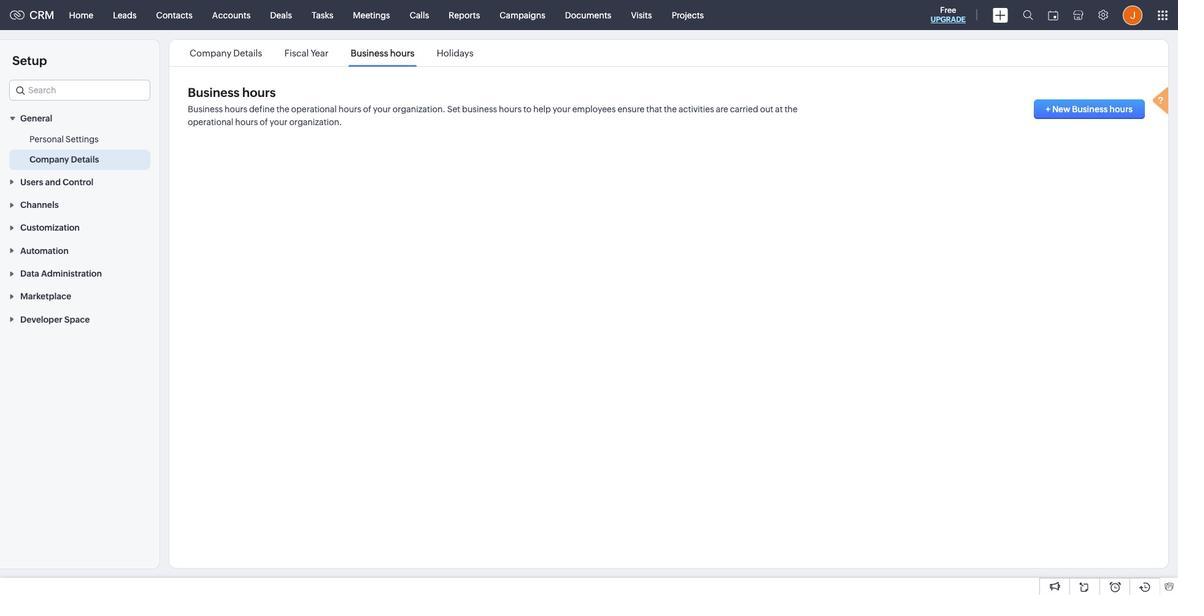Task type: locate. For each thing, give the bounding box(es) containing it.
0 vertical spatial business hours
[[351, 48, 415, 58]]

2 horizontal spatial your
[[553, 104, 571, 114]]

search element
[[1016, 0, 1041, 30]]

company down personal
[[29, 155, 69, 165]]

+
[[1047, 104, 1051, 114]]

1 horizontal spatial company details link
[[188, 48, 264, 58]]

company inside general region
[[29, 155, 69, 165]]

calls link
[[400, 0, 439, 30]]

and
[[45, 177, 61, 187]]

company details
[[190, 48, 262, 58], [29, 155, 99, 165]]

company details link inside general region
[[29, 154, 99, 166]]

free
[[941, 6, 957, 15]]

meetings link
[[343, 0, 400, 30]]

reports
[[449, 10, 480, 20]]

channels
[[20, 200, 59, 210]]

visits
[[631, 10, 652, 20]]

the right at
[[785, 104, 798, 114]]

search image
[[1023, 10, 1034, 20]]

details
[[233, 48, 262, 58], [71, 155, 99, 165]]

0 horizontal spatial operational
[[188, 117, 234, 127]]

are
[[716, 104, 729, 114]]

0 horizontal spatial company details
[[29, 155, 99, 165]]

the
[[277, 104, 290, 114], [664, 104, 677, 114], [785, 104, 798, 114]]

0 horizontal spatial business hours
[[188, 85, 276, 99]]

home link
[[59, 0, 103, 30]]

1 vertical spatial company
[[29, 155, 69, 165]]

company details down personal settings 'link' on the left top
[[29, 155, 99, 165]]

general
[[20, 114, 52, 124]]

1 vertical spatial company details
[[29, 155, 99, 165]]

campaigns
[[500, 10, 546, 20]]

details down accounts
[[233, 48, 262, 58]]

company details down accounts link
[[190, 48, 262, 58]]

channels button
[[0, 193, 160, 216]]

general region
[[0, 130, 160, 170]]

1 vertical spatial details
[[71, 155, 99, 165]]

the right that
[[664, 104, 677, 114]]

1 horizontal spatial the
[[664, 104, 677, 114]]

personal settings
[[29, 135, 99, 144]]

0 horizontal spatial company
[[29, 155, 69, 165]]

None field
[[9, 80, 150, 101]]

1 vertical spatial business hours
[[188, 85, 276, 99]]

space
[[64, 315, 90, 325]]

company
[[190, 48, 232, 58], [29, 155, 69, 165]]

fiscal year link
[[283, 48, 331, 58]]

automation
[[20, 246, 69, 256]]

business inside list
[[351, 48, 388, 58]]

0 vertical spatial company details
[[190, 48, 262, 58]]

company details link
[[188, 48, 264, 58], [29, 154, 99, 166]]

business inside business hours define the operational hours of your organization. set business hours to help your employees ensure that the activities are carried out at the operational hours of your organization.
[[188, 104, 223, 114]]

out
[[760, 104, 774, 114]]

general button
[[0, 107, 160, 130]]

data administration button
[[0, 262, 160, 285]]

profile element
[[1116, 0, 1151, 30]]

3 the from the left
[[785, 104, 798, 114]]

upgrade
[[931, 15, 966, 24]]

operational
[[291, 104, 337, 114], [188, 117, 234, 127]]

2 horizontal spatial the
[[785, 104, 798, 114]]

of down the define
[[260, 117, 268, 127]]

the right the define
[[277, 104, 290, 114]]

business hours down meetings
[[351, 48, 415, 58]]

0 vertical spatial details
[[233, 48, 262, 58]]

company down accounts
[[190, 48, 232, 58]]

details down settings
[[71, 155, 99, 165]]

business hours
[[351, 48, 415, 58], [188, 85, 276, 99]]

1 horizontal spatial company details
[[190, 48, 262, 58]]

list
[[179, 40, 485, 66]]

users
[[20, 177, 43, 187]]

calls
[[410, 10, 429, 20]]

business hours inside list
[[351, 48, 415, 58]]

projects link
[[662, 0, 714, 30]]

0 vertical spatial organization.
[[393, 104, 446, 114]]

crm
[[29, 9, 54, 21]]

of down business hours link
[[363, 104, 372, 114]]

contacts
[[156, 10, 193, 20]]

0 vertical spatial of
[[363, 104, 372, 114]]

hours inside list
[[390, 48, 415, 58]]

details inside list
[[233, 48, 262, 58]]

organization.
[[393, 104, 446, 114], [289, 117, 342, 127]]

fiscal year
[[285, 48, 329, 58]]

0 horizontal spatial the
[[277, 104, 290, 114]]

your
[[373, 104, 391, 114], [553, 104, 571, 114], [270, 117, 288, 127]]

1 horizontal spatial operational
[[291, 104, 337, 114]]

of
[[363, 104, 372, 114], [260, 117, 268, 127]]

1 vertical spatial organization.
[[289, 117, 342, 127]]

1 vertical spatial of
[[260, 117, 268, 127]]

0 horizontal spatial organization.
[[289, 117, 342, 127]]

business
[[351, 48, 388, 58], [188, 85, 240, 99], [188, 104, 223, 114], [1073, 104, 1109, 114]]

1 horizontal spatial company
[[190, 48, 232, 58]]

0 horizontal spatial company details link
[[29, 154, 99, 166]]

Search text field
[[10, 80, 150, 100]]

your down business hours link
[[373, 104, 391, 114]]

projects
[[672, 10, 704, 20]]

help image
[[1151, 85, 1175, 119]]

1 horizontal spatial details
[[233, 48, 262, 58]]

0 vertical spatial company details link
[[188, 48, 264, 58]]

1 horizontal spatial business hours
[[351, 48, 415, 58]]

0 horizontal spatial details
[[71, 155, 99, 165]]

1 vertical spatial company details link
[[29, 154, 99, 166]]

settings
[[66, 135, 99, 144]]

company details link down accounts link
[[188, 48, 264, 58]]

0 vertical spatial company
[[190, 48, 232, 58]]

visits link
[[622, 0, 662, 30]]

your right help
[[553, 104, 571, 114]]

setup
[[12, 53, 47, 68]]

your down the define
[[270, 117, 288, 127]]

business hours up the define
[[188, 85, 276, 99]]

at
[[776, 104, 783, 114]]

company details link down personal settings 'link' on the left top
[[29, 154, 99, 166]]

hours
[[390, 48, 415, 58], [242, 85, 276, 99], [225, 104, 248, 114], [339, 104, 362, 114], [499, 104, 522, 114], [1110, 104, 1133, 114], [235, 117, 258, 127]]

1 horizontal spatial of
[[363, 104, 372, 114]]



Task type: describe. For each thing, give the bounding box(es) containing it.
deals
[[270, 10, 292, 20]]

business hours link
[[349, 48, 417, 58]]

company details inside general region
[[29, 155, 99, 165]]

1 vertical spatial operational
[[188, 117, 234, 127]]

tasks
[[312, 10, 334, 20]]

0 horizontal spatial of
[[260, 117, 268, 127]]

free upgrade
[[931, 6, 966, 24]]

meetings
[[353, 10, 390, 20]]

activities
[[679, 104, 715, 114]]

marketplace button
[[0, 285, 160, 308]]

0 vertical spatial operational
[[291, 104, 337, 114]]

tasks link
[[302, 0, 343, 30]]

1 horizontal spatial your
[[373, 104, 391, 114]]

business
[[462, 104, 497, 114]]

personal settings link
[[29, 133, 99, 146]]

data
[[20, 269, 39, 279]]

leads
[[113, 10, 137, 20]]

deals link
[[261, 0, 302, 30]]

details inside general region
[[71, 155, 99, 165]]

data administration
[[20, 269, 102, 279]]

new
[[1053, 104, 1071, 114]]

1 horizontal spatial organization.
[[393, 104, 446, 114]]

define
[[249, 104, 275, 114]]

developer space
[[20, 315, 90, 325]]

users and control
[[20, 177, 94, 187]]

documents link
[[556, 0, 622, 30]]

to
[[524, 104, 532, 114]]

business hours define the operational hours of your organization. set business hours to help your employees ensure that the activities are carried out at the operational hours of your organization.
[[188, 104, 798, 127]]

contacts link
[[146, 0, 203, 30]]

create menu element
[[986, 0, 1016, 30]]

that
[[647, 104, 663, 114]]

accounts
[[212, 10, 251, 20]]

customization
[[20, 223, 80, 233]]

crm link
[[10, 9, 54, 21]]

reports link
[[439, 0, 490, 30]]

create menu image
[[993, 8, 1009, 22]]

developer space button
[[0, 308, 160, 331]]

holidays link
[[435, 48, 476, 58]]

+ new business hours
[[1047, 104, 1133, 114]]

accounts link
[[203, 0, 261, 30]]

users and control button
[[0, 170, 160, 193]]

employees
[[573, 104, 616, 114]]

marketplace
[[20, 292, 71, 302]]

administration
[[41, 269, 102, 279]]

customization button
[[0, 216, 160, 239]]

profile image
[[1124, 5, 1143, 25]]

fiscal
[[285, 48, 309, 58]]

help
[[534, 104, 551, 114]]

2 the from the left
[[664, 104, 677, 114]]

year
[[311, 48, 329, 58]]

carried
[[730, 104, 759, 114]]

leads link
[[103, 0, 146, 30]]

company details inside list
[[190, 48, 262, 58]]

control
[[63, 177, 94, 187]]

developer
[[20, 315, 62, 325]]

ensure
[[618, 104, 645, 114]]

1 the from the left
[[277, 104, 290, 114]]

automation button
[[0, 239, 160, 262]]

personal
[[29, 135, 64, 144]]

set
[[447, 104, 461, 114]]

holidays
[[437, 48, 474, 58]]

home
[[69, 10, 93, 20]]

company inside list
[[190, 48, 232, 58]]

campaigns link
[[490, 0, 556, 30]]

documents
[[565, 10, 612, 20]]

calendar image
[[1049, 10, 1059, 20]]

list containing company details
[[179, 40, 485, 66]]

0 horizontal spatial your
[[270, 117, 288, 127]]



Task type: vqa. For each thing, say whether or not it's contained in the screenshot.
the bottom Operational
yes



